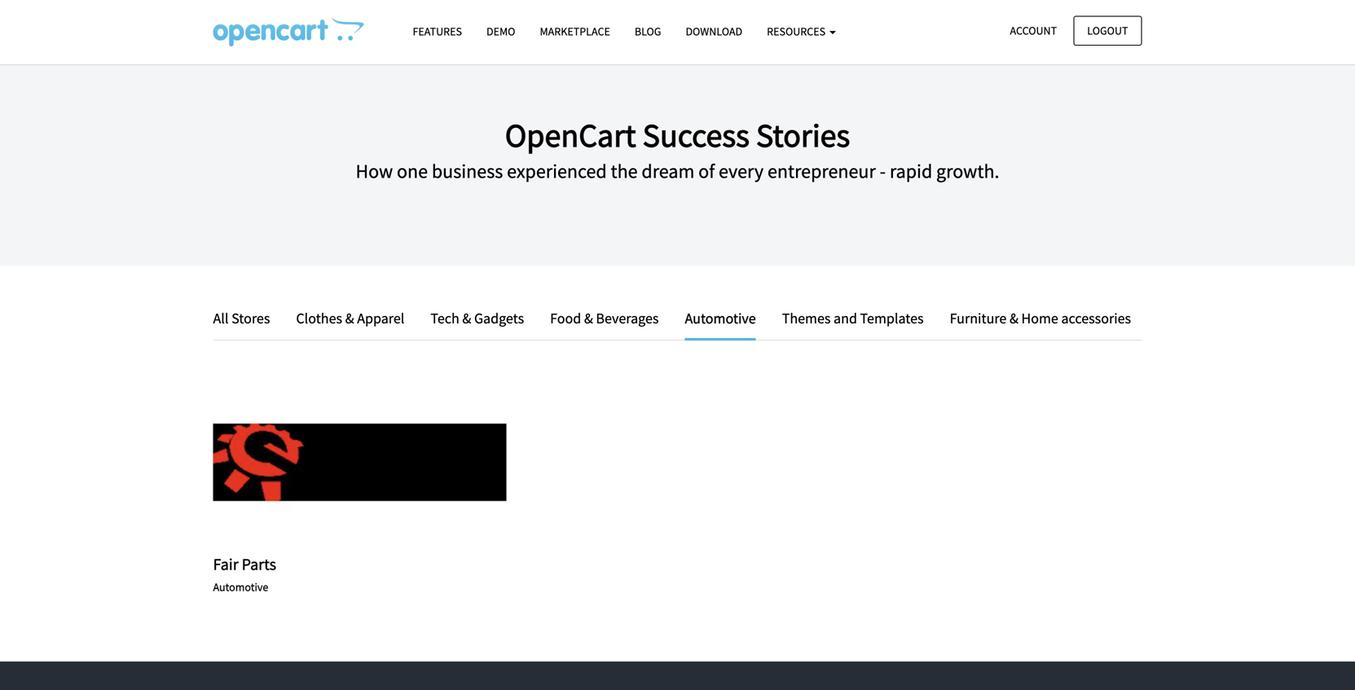 Task type: describe. For each thing, give the bounding box(es) containing it.
tech & gadgets link
[[418, 307, 536, 330]]

& for tech
[[462, 309, 471, 327]]

success
[[643, 115, 750, 156]]

fair
[[213, 554, 238, 575]]

food & beverages link
[[538, 307, 671, 330]]

apparel
[[357, 309, 405, 327]]

fair parts automotive
[[213, 554, 276, 595]]

account link
[[996, 16, 1071, 46]]

how
[[356, 159, 393, 183]]

parts
[[242, 554, 276, 575]]

of
[[699, 159, 715, 183]]

templates
[[860, 309, 924, 327]]

themes
[[782, 309, 831, 327]]

gadgets
[[474, 309, 524, 327]]

stores
[[232, 309, 270, 327]]

demo
[[487, 24, 515, 39]]

& for food
[[584, 309, 593, 327]]

tech & gadgets
[[431, 309, 524, 327]]

every
[[719, 159, 764, 183]]

one
[[397, 159, 428, 183]]

furniture & home accessories link
[[938, 307, 1131, 330]]

blog link
[[623, 17, 674, 46]]

blog
[[635, 24, 661, 39]]

business
[[432, 159, 503, 183]]

account
[[1010, 23, 1057, 38]]

the
[[611, 159, 638, 183]]

entrepreneur
[[768, 159, 876, 183]]

resources link
[[755, 17, 848, 46]]

-
[[880, 159, 886, 183]]

logout link
[[1074, 16, 1142, 46]]

clothes & apparel
[[296, 309, 405, 327]]

rapid
[[890, 159, 933, 183]]

furniture
[[950, 309, 1007, 327]]

logout
[[1087, 23, 1128, 38]]

all stores
[[213, 309, 270, 327]]

1 horizontal spatial automotive
[[685, 309, 756, 327]]



Task type: vqa. For each thing, say whether or not it's contained in the screenshot.
ADV the Extended
no



Task type: locate. For each thing, give the bounding box(es) containing it.
clothes & apparel link
[[284, 307, 417, 330]]

home
[[1022, 309, 1059, 327]]

features link
[[401, 17, 474, 46]]

&
[[345, 309, 354, 327], [462, 309, 471, 327], [584, 309, 593, 327], [1010, 309, 1019, 327]]

& right food
[[584, 309, 593, 327]]

marketplace
[[540, 24, 610, 39]]

download link
[[674, 17, 755, 46]]

food & beverages
[[550, 309, 659, 327]]

opencart - showcase image
[[213, 17, 364, 46]]

& for clothes
[[345, 309, 354, 327]]

furniture & home accessories
[[950, 309, 1131, 327]]

4 & from the left
[[1010, 309, 1019, 327]]

resources
[[767, 24, 828, 39]]

clothes
[[296, 309, 342, 327]]

& for furniture
[[1010, 309, 1019, 327]]

& right tech on the top left
[[462, 309, 471, 327]]

food
[[550, 309, 581, 327]]

growth.
[[936, 159, 1000, 183]]

demo link
[[474, 17, 528, 46]]

& right clothes
[[345, 309, 354, 327]]

tech
[[431, 309, 459, 327]]

experienced
[[507, 159, 607, 183]]

features
[[413, 24, 462, 39]]

all stores link
[[213, 307, 282, 330]]

automotive inside fair parts automotive
[[213, 580, 268, 595]]

download
[[686, 24, 743, 39]]

dream
[[642, 159, 695, 183]]

stories
[[756, 115, 850, 156]]

1 vertical spatial automotive
[[213, 580, 268, 595]]

1 & from the left
[[345, 309, 354, 327]]

marketplace link
[[528, 17, 623, 46]]

2 & from the left
[[462, 309, 471, 327]]

0 vertical spatial automotive
[[685, 309, 756, 327]]

accessories
[[1061, 309, 1131, 327]]

& inside 'link'
[[584, 309, 593, 327]]

all
[[213, 309, 229, 327]]

opencart
[[505, 115, 636, 156]]

automotive
[[685, 309, 756, 327], [213, 580, 268, 595]]

opencart success stories how one business experienced the dream of every entrepreneur - rapid growth.
[[356, 115, 1000, 183]]

themes and templates
[[782, 309, 924, 327]]

beverages
[[596, 309, 659, 327]]

fair parts image
[[213, 381, 507, 544]]

3 & from the left
[[584, 309, 593, 327]]

0 horizontal spatial automotive
[[213, 580, 268, 595]]

themes and templates link
[[770, 307, 936, 330]]

automotive link
[[673, 307, 768, 341]]

& left home
[[1010, 309, 1019, 327]]

and
[[834, 309, 857, 327]]



